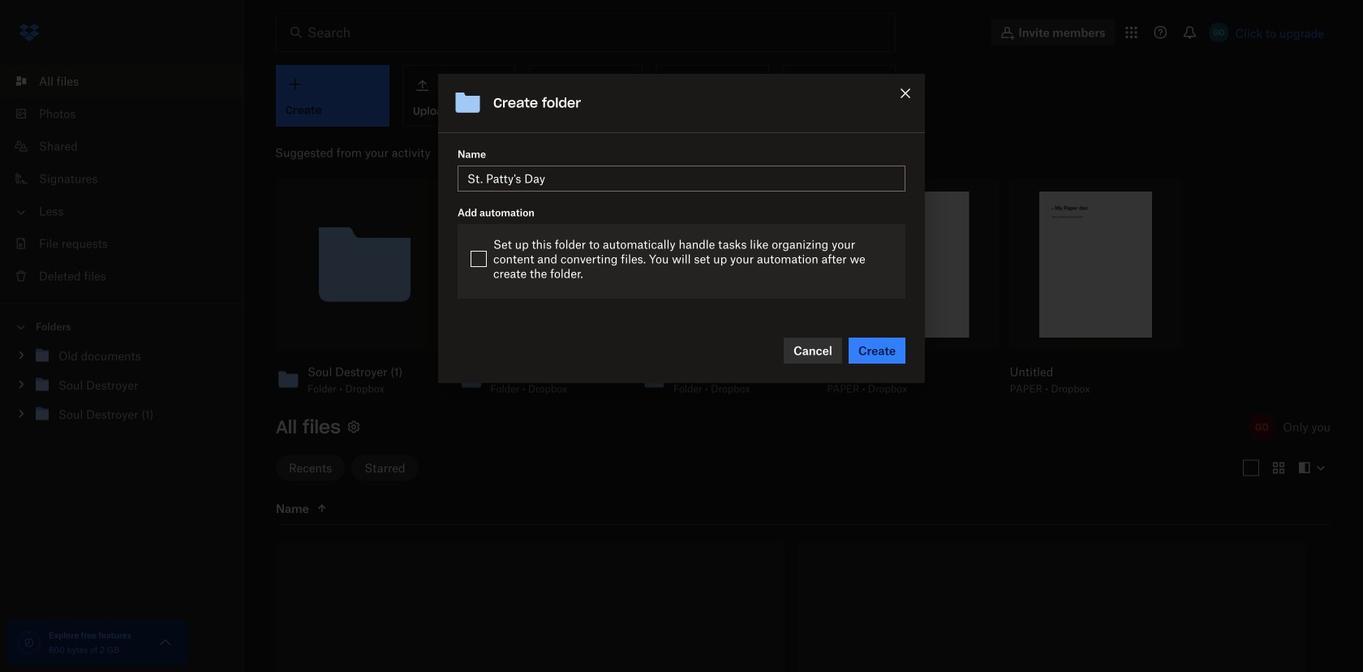 Task type: vqa. For each thing, say whether or not it's contained in the screenshot.
list
yes



Task type: describe. For each thing, give the bounding box(es) containing it.
folder, soul destroyer row
[[798, 541, 1306, 672]]

Folder name input text field
[[468, 169, 896, 187]]



Task type: locate. For each thing, give the bounding box(es) containing it.
dropbox image
[[13, 16, 45, 49]]

group
[[0, 338, 244, 441]]

list item
[[0, 65, 244, 97]]

dialog
[[438, 74, 925, 383]]

less image
[[13, 204, 29, 220]]

folder, old documents row
[[277, 541, 785, 672]]

list
[[0, 55, 244, 304]]



